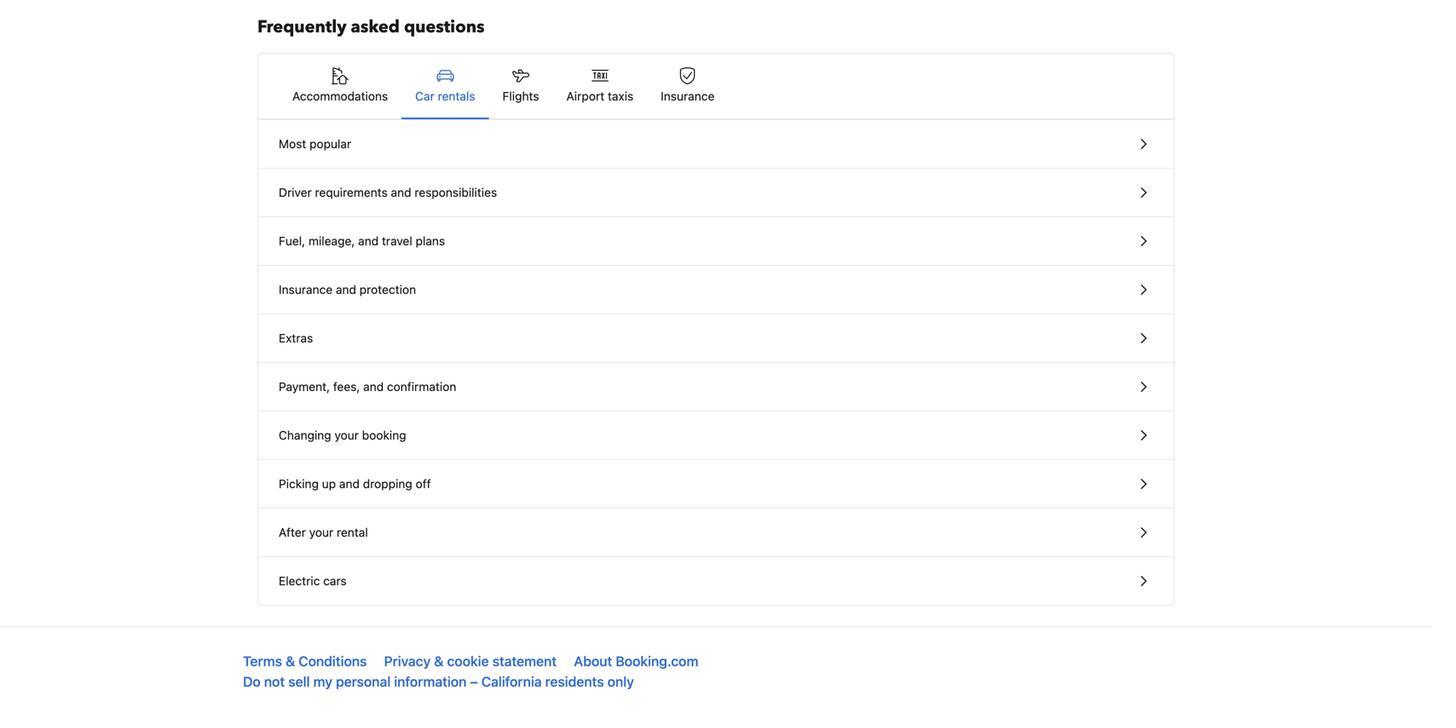 Task type: vqa. For each thing, say whether or not it's contained in the screenshot.
Step
no



Task type: locate. For each thing, give the bounding box(es) containing it.
booking
[[362, 428, 406, 443]]

electric cars
[[279, 574, 347, 588]]

your right "after"
[[309, 526, 333, 540]]

1 horizontal spatial your
[[335, 428, 359, 443]]

insurance and protection button
[[258, 266, 1174, 315]]

your for booking
[[335, 428, 359, 443]]

car
[[415, 89, 435, 103]]

your
[[335, 428, 359, 443], [309, 526, 333, 540]]

2 & from the left
[[434, 654, 444, 670]]

accommodations button
[[279, 54, 402, 119]]

privacy & cookie statement link
[[384, 654, 557, 670]]

dropping
[[363, 477, 412, 491]]

only
[[608, 674, 634, 690]]

& up do not sell my personal information – california residents only link
[[434, 654, 444, 670]]

insurance inside button
[[661, 89, 715, 103]]

do not sell my personal information – california residents only link
[[243, 674, 634, 690]]

your for rental
[[309, 526, 333, 540]]

rentals
[[438, 89, 475, 103]]

insurance for insurance and protection
[[279, 283, 333, 297]]

cookie
[[447, 654, 489, 670]]

airport taxis
[[567, 89, 634, 103]]

insurance inside button
[[279, 283, 333, 297]]

1 horizontal spatial &
[[434, 654, 444, 670]]

and up travel
[[391, 185, 411, 200]]

and inside 'button'
[[391, 185, 411, 200]]

0 horizontal spatial your
[[309, 526, 333, 540]]

and
[[391, 185, 411, 200], [358, 234, 379, 248], [336, 283, 356, 297], [363, 380, 384, 394], [339, 477, 360, 491]]

mileage,
[[309, 234, 355, 248]]

1 & from the left
[[286, 654, 295, 670]]

travel
[[382, 234, 412, 248]]

terms & conditions link
[[243, 654, 367, 670]]

and right up
[[339, 477, 360, 491]]

insurance and protection
[[279, 283, 416, 297]]

and left protection
[[336, 283, 356, 297]]

1 vertical spatial your
[[309, 526, 333, 540]]

airport
[[567, 89, 605, 103]]

1 horizontal spatial insurance
[[661, 89, 715, 103]]

car rentals button
[[402, 54, 489, 119]]

most
[[279, 137, 306, 151]]

0 vertical spatial insurance
[[661, 89, 715, 103]]

changing your booking button
[[258, 412, 1174, 460]]

driver requirements and responsibilities button
[[258, 169, 1174, 217]]

insurance
[[661, 89, 715, 103], [279, 283, 333, 297]]

and left travel
[[358, 234, 379, 248]]

sell
[[288, 674, 310, 690]]

0 horizontal spatial &
[[286, 654, 295, 670]]

&
[[286, 654, 295, 670], [434, 654, 444, 670]]

0 vertical spatial your
[[335, 428, 359, 443]]

off
[[416, 477, 431, 491]]

statement
[[492, 654, 557, 670]]

plans
[[416, 234, 445, 248]]

conditions
[[299, 654, 367, 670]]

extras button
[[258, 315, 1174, 363]]

insurance up "most popular" button
[[661, 89, 715, 103]]

picking
[[279, 477, 319, 491]]

your left booking
[[335, 428, 359, 443]]

0 horizontal spatial insurance
[[279, 283, 333, 297]]

most popular
[[279, 137, 351, 151]]

insurance up extras
[[279, 283, 333, 297]]

frequently
[[257, 15, 347, 39]]

tab list
[[258, 54, 1174, 120]]

–
[[470, 674, 478, 690]]

& up sell
[[286, 654, 295, 670]]

and for mileage,
[[358, 234, 379, 248]]

and right the fees,
[[363, 380, 384, 394]]

after your rental button
[[258, 509, 1174, 558]]

do
[[243, 674, 261, 690]]

about booking.com link
[[574, 654, 699, 670]]

insurance button
[[647, 54, 728, 119]]

extras
[[279, 331, 313, 345]]

1 vertical spatial insurance
[[279, 283, 333, 297]]

insurance for insurance
[[661, 89, 715, 103]]

frequently asked questions
[[257, 15, 485, 39]]

questions
[[404, 15, 485, 39]]



Task type: describe. For each thing, give the bounding box(es) containing it.
fuel,
[[279, 234, 305, 248]]

terms & conditions
[[243, 654, 367, 670]]

flights
[[503, 89, 539, 103]]

protection
[[360, 283, 416, 297]]

& for privacy
[[434, 654, 444, 670]]

requirements
[[315, 185, 388, 200]]

cars
[[323, 574, 347, 588]]

picking up and dropping off button
[[258, 460, 1174, 509]]

after
[[279, 526, 306, 540]]

california
[[481, 674, 542, 690]]

and for fees,
[[363, 380, 384, 394]]

fees,
[[333, 380, 360, 394]]

fuel, mileage, and travel plans button
[[258, 217, 1174, 266]]

& for terms
[[286, 654, 295, 670]]

and for requirements
[[391, 185, 411, 200]]

taxis
[[608, 89, 634, 103]]

flights button
[[489, 54, 553, 119]]

fuel, mileage, and travel plans
[[279, 234, 445, 248]]

payment, fees, and confirmation button
[[258, 363, 1174, 412]]

responsibilities
[[415, 185, 497, 200]]

and for up
[[339, 477, 360, 491]]

driver
[[279, 185, 312, 200]]

electric cars button
[[258, 558, 1174, 605]]

about
[[574, 654, 612, 670]]

airport taxis button
[[553, 54, 647, 119]]

my
[[313, 674, 332, 690]]

about booking.com do not sell my personal information – california residents only
[[243, 654, 699, 690]]

changing your booking
[[279, 428, 406, 443]]

confirmation
[[387, 380, 456, 394]]

booking.com
[[616, 654, 699, 670]]

payment, fees, and confirmation
[[279, 380, 456, 394]]

privacy & cookie statement
[[384, 654, 557, 670]]

information
[[394, 674, 467, 690]]

electric
[[279, 574, 320, 588]]

changing
[[279, 428, 331, 443]]

popular
[[310, 137, 351, 151]]

accommodations
[[292, 89, 388, 103]]

rental
[[337, 526, 368, 540]]

car rentals
[[415, 89, 475, 103]]

tab list containing accommodations
[[258, 54, 1174, 120]]

privacy
[[384, 654, 431, 670]]

not
[[264, 674, 285, 690]]

residents
[[545, 674, 604, 690]]

personal
[[336, 674, 391, 690]]

up
[[322, 477, 336, 491]]

asked
[[351, 15, 400, 39]]

driver requirements and responsibilities
[[279, 185, 497, 200]]

after your rental
[[279, 526, 368, 540]]

payment,
[[279, 380, 330, 394]]

picking up and dropping off
[[279, 477, 431, 491]]

terms
[[243, 654, 282, 670]]

most popular button
[[258, 120, 1174, 169]]



